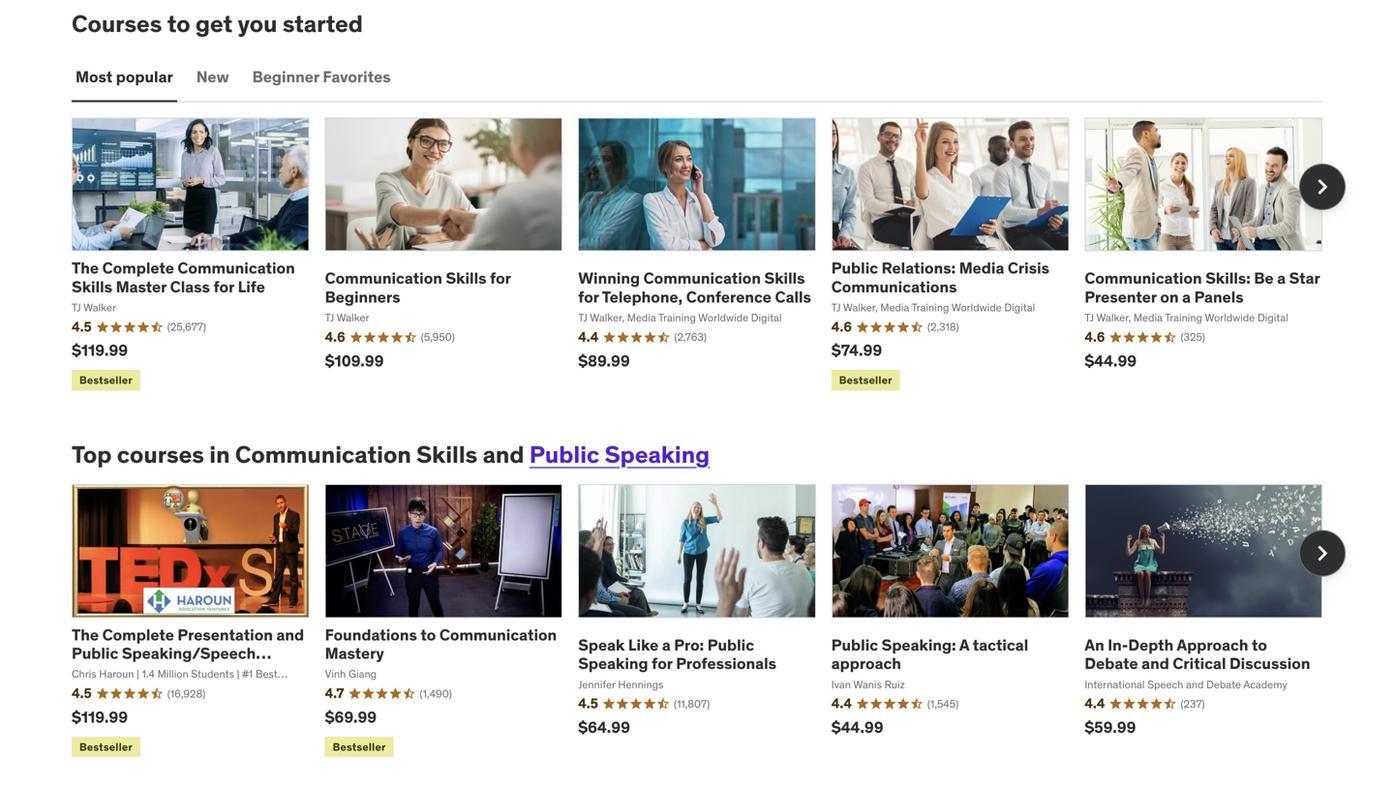 Task type: vqa. For each thing, say whether or not it's contained in the screenshot.
Complete in "The Complete Presentation and Public Speaking/Speech Course"
yes



Task type: locate. For each thing, give the bounding box(es) containing it.
public relations: media crisis communications
[[832, 258, 1050, 297]]

on
[[1160, 287, 1179, 307]]

and
[[483, 440, 524, 469], [276, 625, 304, 645], [1142, 654, 1169, 674]]

communication
[[178, 258, 295, 278], [325, 268, 442, 288], [644, 268, 761, 288], [1085, 268, 1202, 288], [235, 440, 411, 469], [439, 625, 557, 645]]

speaking
[[605, 440, 710, 469], [578, 654, 648, 674]]

the for the complete communication skills master class for life
[[72, 258, 99, 278]]

a
[[1277, 268, 1286, 288], [1182, 287, 1191, 307], [662, 635, 671, 655]]

communication inside winning communication skills for telephone, conference calls
[[644, 268, 761, 288]]

public inside public relations: media crisis communications
[[832, 258, 878, 278]]

2 complete from the top
[[102, 625, 174, 645]]

beginner favorites
[[252, 67, 391, 87]]

skills inside 'the complete communication skills master class for life'
[[72, 277, 112, 297]]

most
[[76, 67, 112, 87]]

1 the from the top
[[72, 258, 99, 278]]

a
[[959, 635, 969, 655]]

the complete communication skills master class for life
[[72, 258, 295, 297]]

0 vertical spatial complete
[[102, 258, 174, 278]]

a right on
[[1182, 287, 1191, 307]]

2 horizontal spatial a
[[1277, 268, 1286, 288]]

complete for master
[[102, 258, 174, 278]]

tactical
[[973, 635, 1028, 655]]

public inside "public speaking: a tactical approach"
[[832, 635, 878, 655]]

carousel element
[[72, 118, 1346, 394], [72, 484, 1346, 761]]

speaking:
[[882, 635, 956, 655]]

communication inside communication skills for beginners
[[325, 268, 442, 288]]

0 vertical spatial and
[[483, 440, 524, 469]]

winning communication skills for telephone, conference calls link
[[578, 268, 811, 307]]

public
[[832, 258, 878, 278], [529, 440, 600, 469], [708, 635, 754, 655], [832, 635, 878, 655], [72, 643, 118, 663]]

life
[[238, 277, 265, 297]]

to
[[167, 9, 190, 38], [421, 625, 436, 645], [1252, 635, 1267, 655]]

0 horizontal spatial to
[[167, 9, 190, 38]]

1 vertical spatial carousel element
[[72, 484, 1346, 761]]

foundations to communication mastery
[[325, 625, 557, 663]]

presentation
[[178, 625, 273, 645]]

to right approach
[[1252, 635, 1267, 655]]

a right be
[[1277, 268, 1286, 288]]

star
[[1289, 268, 1320, 288]]

courses
[[117, 440, 204, 469]]

0 vertical spatial carousel element
[[72, 118, 1346, 394]]

public inside the complete presentation and public speaking/speech course
[[72, 643, 118, 663]]

skills:
[[1206, 268, 1251, 288]]

1 vertical spatial and
[[276, 625, 304, 645]]

2 vertical spatial and
[[1142, 654, 1169, 674]]

crisis
[[1008, 258, 1050, 278]]

an in-depth approach to debate and critical discussion link
[[1085, 635, 1311, 674]]

professionals
[[676, 654, 777, 674]]

courses
[[72, 9, 162, 38]]

and inside the complete presentation and public speaking/speech course
[[276, 625, 304, 645]]

next image
[[1307, 538, 1338, 569]]

communication skills for beginners link
[[325, 268, 511, 307]]

2 carousel element from the top
[[72, 484, 1346, 761]]

to for foundations
[[421, 625, 436, 645]]

skills
[[446, 268, 487, 288], [764, 268, 805, 288], [72, 277, 112, 297], [416, 440, 478, 469]]

the left master
[[72, 258, 99, 278]]

the
[[72, 258, 99, 278], [72, 625, 99, 645]]

for inside 'the complete communication skills master class for life'
[[213, 277, 234, 297]]

complete inside the complete presentation and public speaking/speech course
[[102, 625, 174, 645]]

2 horizontal spatial and
[[1142, 654, 1169, 674]]

complete for public
[[102, 625, 174, 645]]

the complete communication skills master class for life link
[[72, 258, 295, 297]]

the inside the complete presentation and public speaking/speech course
[[72, 625, 99, 645]]

to right foundations
[[421, 625, 436, 645]]

conference
[[686, 287, 772, 307]]

be
[[1254, 268, 1274, 288]]

in
[[209, 440, 230, 469]]

relations:
[[882, 258, 956, 278]]

the for the complete presentation and public speaking/speech course
[[72, 625, 99, 645]]

speaking/speech
[[122, 643, 256, 663]]

for
[[490, 268, 511, 288], [213, 277, 234, 297], [578, 287, 599, 307], [652, 654, 673, 674]]

to inside foundations to communication mastery
[[421, 625, 436, 645]]

new button
[[192, 54, 233, 100]]

winning
[[578, 268, 640, 288]]

carousel element containing the complete presentation and public speaking/speech course
[[72, 484, 1346, 761]]

1 vertical spatial complete
[[102, 625, 174, 645]]

the complete presentation and public speaking/speech course
[[72, 625, 304, 682]]

to left get
[[167, 9, 190, 38]]

you
[[238, 9, 277, 38]]

public speaking: a tactical approach link
[[832, 635, 1028, 674]]

foundations
[[325, 625, 417, 645]]

2 the from the top
[[72, 625, 99, 645]]

to inside an in-depth approach to debate and critical discussion
[[1252, 635, 1267, 655]]

0 horizontal spatial a
[[662, 635, 671, 655]]

complete
[[102, 258, 174, 278], [102, 625, 174, 645]]

the inside 'the complete communication skills master class for life'
[[72, 258, 99, 278]]

discussion
[[1230, 654, 1311, 674]]

1 complete from the top
[[102, 258, 174, 278]]

for inside winning communication skills for telephone, conference calls
[[578, 287, 599, 307]]

master
[[116, 277, 167, 297]]

1 vertical spatial the
[[72, 625, 99, 645]]

1 carousel element from the top
[[72, 118, 1346, 394]]

1 horizontal spatial and
[[483, 440, 524, 469]]

2 horizontal spatial to
[[1252, 635, 1267, 655]]

0 horizontal spatial and
[[276, 625, 304, 645]]

complete inside 'the complete communication skills master class for life'
[[102, 258, 174, 278]]

calls
[[775, 287, 811, 307]]

1 horizontal spatial a
[[1182, 287, 1191, 307]]

communication skills: be a star presenter on a panels link
[[1085, 268, 1320, 307]]

to for courses
[[167, 9, 190, 38]]

and inside an in-depth approach to debate and critical discussion
[[1142, 654, 1169, 674]]

0 vertical spatial the
[[72, 258, 99, 278]]

public speaking link
[[529, 440, 710, 469]]

1 horizontal spatial to
[[421, 625, 436, 645]]

for inside communication skills for beginners
[[490, 268, 511, 288]]

mastery
[[325, 643, 384, 663]]

debate
[[1085, 654, 1138, 674]]

presenter
[[1085, 287, 1157, 307]]

1 vertical spatial speaking
[[578, 654, 648, 674]]

the up course
[[72, 625, 99, 645]]

a left pro:
[[662, 635, 671, 655]]

communication inside 'the complete communication skills master class for life'
[[178, 258, 295, 278]]



Task type: describe. For each thing, give the bounding box(es) containing it.
class
[[170, 277, 210, 297]]

in-
[[1108, 635, 1128, 655]]

skills inside communication skills for beginners
[[446, 268, 487, 288]]

speak like a pro: public speaking for professionals
[[578, 635, 777, 674]]

get
[[196, 9, 233, 38]]

beginner
[[252, 67, 319, 87]]

speak
[[578, 635, 625, 655]]

winning communication skills for telephone, conference calls
[[578, 268, 811, 307]]

approach
[[832, 654, 901, 674]]

started
[[283, 9, 363, 38]]

depth
[[1128, 635, 1174, 655]]

speak like a pro: public speaking for professionals link
[[578, 635, 777, 674]]

an
[[1085, 635, 1105, 655]]

beginner favorites button
[[248, 54, 395, 100]]

new
[[196, 67, 229, 87]]

popular
[[116, 67, 173, 87]]

beginners
[[325, 287, 400, 307]]

a inside the speak like a pro: public speaking for professionals
[[662, 635, 671, 655]]

public relations: media crisis communications link
[[832, 258, 1050, 297]]

public speaking: a tactical approach
[[832, 635, 1028, 674]]

the complete presentation and public speaking/speech course link
[[72, 625, 304, 682]]

courses to get you started
[[72, 9, 363, 38]]

foundations to communication mastery link
[[325, 625, 557, 663]]

most popular button
[[72, 54, 177, 100]]

favorites
[[323, 67, 391, 87]]

public inside the speak like a pro: public speaking for professionals
[[708, 635, 754, 655]]

critical
[[1173, 654, 1226, 674]]

approach
[[1177, 635, 1249, 655]]

carousel element containing the complete communication skills master class for life
[[72, 118, 1346, 394]]

top
[[72, 440, 112, 469]]

telephone,
[[602, 287, 683, 307]]

next image
[[1307, 171, 1338, 202]]

like
[[628, 635, 659, 655]]

speaking inside the speak like a pro: public speaking for professionals
[[578, 654, 648, 674]]

communications
[[832, 277, 957, 297]]

media
[[959, 258, 1004, 278]]

top courses in communication skills and public speaking
[[72, 440, 710, 469]]

communication skills for beginners
[[325, 268, 511, 307]]

pro:
[[674, 635, 704, 655]]

an in-depth approach to debate and critical discussion
[[1085, 635, 1311, 674]]

communication inside foundations to communication mastery
[[439, 625, 557, 645]]

0 vertical spatial speaking
[[605, 440, 710, 469]]

most popular
[[76, 67, 173, 87]]

panels
[[1194, 287, 1244, 307]]

skills inside winning communication skills for telephone, conference calls
[[764, 268, 805, 288]]

communication inside communication skills: be a star presenter on a panels
[[1085, 268, 1202, 288]]

communication skills: be a star presenter on a panels
[[1085, 268, 1320, 307]]

course
[[72, 662, 124, 682]]

for inside the speak like a pro: public speaking for professionals
[[652, 654, 673, 674]]



